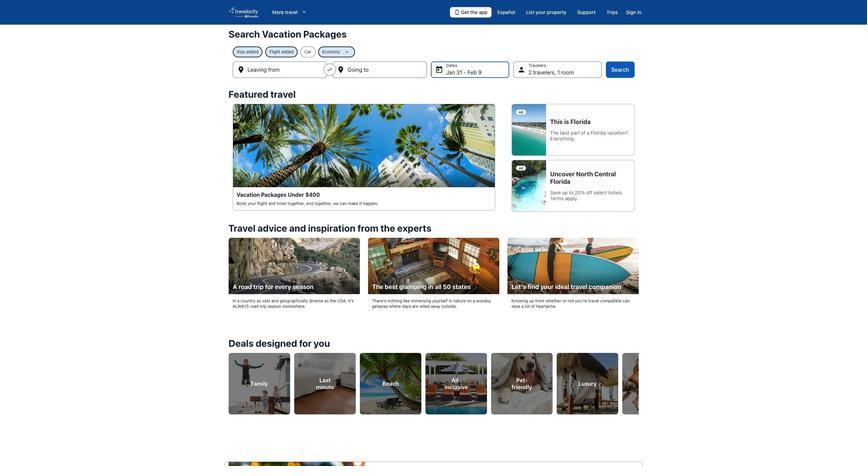 Task type: locate. For each thing, give the bounding box(es) containing it.
previous image
[[225, 378, 233, 386]]

travelocity logo image
[[229, 7, 259, 18]]

featured travel region
[[225, 85, 643, 219]]

main content
[[0, 25, 868, 467]]

next image
[[635, 378, 643, 386]]



Task type: describe. For each thing, give the bounding box(es) containing it.
swap origin and destination values image
[[327, 67, 333, 73]]

download the app button image
[[455, 10, 460, 15]]

travel advice and inspiration from the experts region
[[225, 219, 643, 322]]



